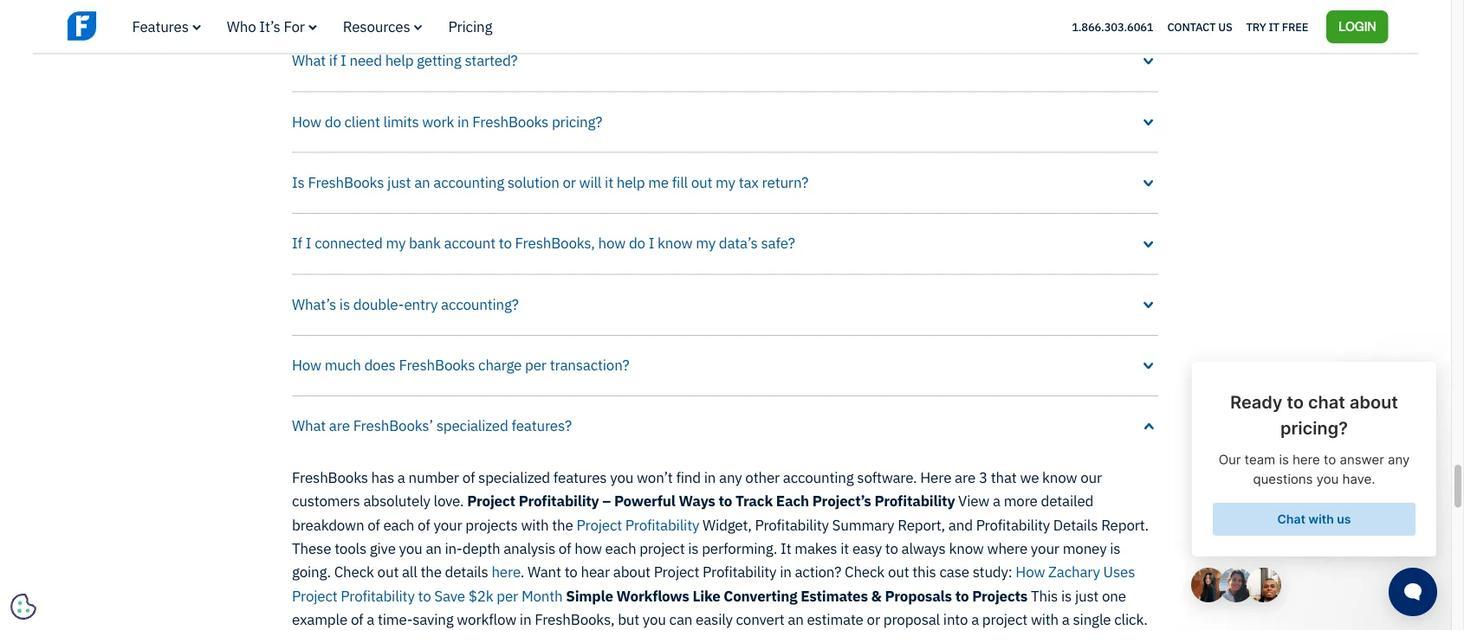 Task type: vqa. For each thing, say whether or not it's contained in the screenshot.
Collaborative Accounting
no



Task type: describe. For each thing, give the bounding box(es) containing it.
an inside this is just one example of a time-saving workflow in freshbooks, but you can easily convert an estimate or proposal into a project with a single click
[[788, 611, 804, 630]]

does
[[364, 356, 396, 375]]

freshbooks right is
[[308, 173, 384, 192]]

the inside widget, profitability summary report, and profitability details report. these tools give you an in-depth analysis of how each project is performing. it makes it easy to always know where your money is going. check out all the details
[[421, 563, 442, 582]]

project inside how zachary uses project profitability to save $2k per month
[[292, 587, 337, 606]]

more
[[1004, 492, 1038, 511]]

.
[[520, 563, 524, 582]]

work
[[422, 112, 454, 131]]

limits
[[383, 112, 419, 131]]

0 vertical spatial how
[[598, 234, 626, 253]]

2 horizontal spatial out
[[888, 563, 909, 582]]

if
[[329, 51, 337, 70]]

in inside this is just one example of a time-saving workflow in freshbooks, but you can easily convert an estimate or proposal into a project with a single click
[[520, 611, 531, 630]]

how for do
[[292, 112, 321, 131]]

in down it
[[780, 563, 792, 582]]

–
[[602, 492, 611, 511]]

1.866.303.6061 link
[[1072, 19, 1154, 34]]

freshbooks logo image
[[67, 9, 201, 42]]

out inside widget, profitability summary report, and profitability details report. these tools give you an in-depth analysis of how each project is performing. it makes it easy to always know where your money is going. check out all the details
[[377, 563, 399, 582]]

is freshbooks just an accounting solution or will it help me fill out my tax return?
[[292, 173, 809, 192]]

how for zachary
[[1016, 563, 1045, 582]]

of inside freshbooks has a number of specialized features you won't find in any other accounting software. here are 3 that we know our customers absolutely love.
[[462, 468, 475, 487]]

in-
[[445, 539, 462, 559]]

these
[[292, 539, 331, 559]]

uses
[[1103, 563, 1135, 582]]

features
[[132, 17, 189, 36]]

profitability down each
[[755, 516, 829, 535]]

my left bank
[[386, 234, 406, 253]]

your inside "view a more detailed breakdown of each of your projects with the"
[[434, 516, 462, 535]]

try it free
[[1246, 19, 1308, 34]]

zachary
[[1048, 563, 1100, 582]]

a left the single
[[1062, 611, 1070, 630]]

study:
[[973, 563, 1012, 582]]

pricing?
[[552, 112, 602, 131]]

each inside widget, profitability summary report, and profitability details report. these tools give you an in-depth analysis of how each project is performing. it makes it easy to always know where your money is going. check out all the details
[[605, 539, 636, 559]]

an inside widget, profitability summary report, and profitability details report. these tools give you an in-depth analysis of how each project is performing. it makes it easy to always know where your money is going. check out all the details
[[426, 539, 442, 559]]

freshbooks, inside this is just one example of a time-saving workflow in freshbooks, but you can easily convert an estimate or proposal into a project with a single click
[[535, 611, 615, 630]]

0 vertical spatial know
[[658, 234, 693, 253]]

or inside this is just one example of a time-saving workflow in freshbooks, but you can easily convert an estimate or proposal into a project with a single click
[[867, 611, 880, 630]]

this
[[1031, 587, 1058, 606]]

summary
[[832, 516, 894, 535]]

double-
[[353, 295, 404, 314]]

project up the projects
[[467, 492, 515, 511]]

tax
[[739, 173, 759, 192]]

profitability down features
[[519, 492, 599, 511]]

any
[[719, 468, 742, 487]]

login
[[1339, 18, 1376, 34]]

with inside this is just one example of a time-saving workflow in freshbooks, but you can easily convert an estimate or proposal into a project with a single click
[[1031, 611, 1059, 630]]

you inside freshbooks has a number of specialized features you won't find in any other accounting software. here are 3 that we know our customers absolutely love.
[[610, 468, 634, 487]]

is
[[292, 173, 305, 192]]

&
[[871, 587, 882, 606]]

here
[[492, 563, 520, 582]]

0 horizontal spatial are
[[329, 417, 350, 436]]

started?
[[465, 51, 518, 70]]

here .  want to hear about project profitability in action? check out this case study:
[[488, 563, 1012, 582]]

can
[[669, 611, 693, 630]]

proposal
[[883, 611, 940, 630]]

with inside "view a more detailed breakdown of each of your projects with the"
[[521, 516, 549, 535]]

a right into
[[971, 611, 979, 630]]

software.
[[857, 468, 917, 487]]

to up into
[[955, 587, 969, 606]]

just for freshbooks
[[387, 173, 411, 192]]

project inside widget, profitability summary report, and profitability details report. these tools give you an in-depth analysis of how each project is performing. it makes it easy to always know where your money is going. check out all the details
[[640, 539, 685, 559]]

we
[[1020, 468, 1039, 487]]

entry
[[404, 295, 438, 314]]

here
[[920, 468, 952, 487]]

analysis
[[504, 539, 555, 559]]

the inside "view a more detailed breakdown of each of your projects with the"
[[552, 516, 573, 535]]

details
[[1053, 516, 1098, 535]]

safe?
[[761, 234, 795, 253]]

how zachary uses project profitability to save $2k per month link
[[292, 563, 1135, 606]]

contact
[[1167, 19, 1216, 34]]

won't
[[637, 468, 673, 487]]

in inside freshbooks has a number of specialized features you won't find in any other accounting software. here are 3 that we know our customers absolutely love.
[[704, 468, 716, 487]]

of down absolutely
[[418, 516, 430, 535]]

profitability up report,
[[875, 492, 955, 511]]

in right work
[[457, 112, 469, 131]]

it inside widget, profitability summary report, and profitability details report. these tools give you an in-depth analysis of how each project is performing. it makes it easy to always know where your money is going. check out all the details
[[841, 539, 849, 559]]

is inside this is just one example of a time-saving workflow in freshbooks, but you can easily convert an estimate or proposal into a project with a single click
[[1061, 587, 1072, 606]]

has
[[371, 468, 394, 487]]

workflow
[[457, 611, 516, 630]]

report.
[[1101, 516, 1149, 535]]

easily
[[696, 611, 733, 630]]

me
[[648, 173, 669, 192]]

save
[[434, 587, 465, 606]]

number
[[409, 468, 459, 487]]

saving
[[413, 611, 454, 630]]

want
[[528, 563, 561, 582]]

hear
[[581, 563, 610, 582]]

projects
[[465, 516, 518, 535]]

of up give
[[367, 516, 380, 535]]

profitability up where
[[976, 516, 1050, 535]]

accounting?
[[441, 295, 519, 314]]

project profitability link
[[577, 516, 699, 535]]

features link
[[132, 17, 201, 36]]

how inside widget, profitability summary report, and profitability details report. these tools give you an in-depth analysis of how each project is performing. it makes it easy to always know where your money is going. check out all the details
[[575, 539, 602, 559]]

and
[[949, 516, 973, 535]]

0 horizontal spatial accounting
[[433, 173, 504, 192]]

to inside widget, profitability summary report, and profitability details report. these tools give you an in-depth analysis of how each project is performing. it makes it easy to always know where your money is going. check out all the details
[[885, 539, 898, 559]]

project down –
[[577, 516, 622, 535]]

getting
[[417, 51, 461, 70]]

what are freshbooks' specialized features?
[[292, 417, 572, 436]]

always
[[902, 539, 946, 559]]

are inside freshbooks has a number of specialized features you won't find in any other accounting software. here are 3 that we know our customers absolutely love.
[[955, 468, 976, 487]]

a inside freshbooks has a number of specialized features you won't find in any other accounting software. here are 3 that we know our customers absolutely love.
[[398, 468, 405, 487]]

what if i need help getting started?
[[292, 51, 518, 70]]

where
[[987, 539, 1028, 559]]

fill
[[672, 173, 688, 192]]

profitability inside how zachary uses project profitability to save $2k per month
[[341, 587, 415, 606]]

makes
[[795, 539, 837, 559]]

project profitability – powerful ways to track each project's profitability
[[467, 492, 955, 511]]

to right the account on the left top
[[499, 234, 512, 253]]

to up widget,
[[719, 492, 732, 511]]

a inside "view a more detailed breakdown of each of your projects with the"
[[993, 492, 1001, 511]]

features?
[[512, 417, 572, 436]]

pricing
[[448, 17, 492, 36]]

you inside this is just one example of a time-saving workflow in freshbooks, but you can easily convert an estimate or proposal into a project with a single click
[[643, 611, 666, 630]]

my left data's on the top of the page
[[696, 234, 716, 253]]

0 vertical spatial freshbooks,
[[515, 234, 595, 253]]

2 check from the left
[[845, 563, 885, 582]]



Task type: locate. For each thing, give the bounding box(es) containing it.
0 vertical spatial are
[[329, 417, 350, 436]]

check inside widget, profitability summary report, and profitability details report. these tools give you an in-depth analysis of how each project is performing. it makes it easy to always know where your money is going. check out all the details
[[334, 563, 374, 582]]

need
[[350, 51, 382, 70]]

1 vertical spatial your
[[1031, 539, 1060, 559]]

0 vertical spatial what
[[292, 51, 326, 70]]

profitability down the powerful
[[625, 516, 699, 535]]

this
[[913, 563, 936, 582]]

widget,
[[703, 516, 752, 535]]

1 vertical spatial each
[[605, 539, 636, 559]]

1 check from the left
[[334, 563, 374, 582]]

month
[[521, 587, 563, 606]]

1 vertical spatial specialized
[[478, 468, 550, 487]]

with
[[521, 516, 549, 535], [1031, 611, 1059, 630]]

0 vertical spatial per
[[525, 356, 547, 375]]

1 vertical spatial with
[[1031, 611, 1059, 630]]

tools
[[335, 539, 366, 559]]

of inside this is just one example of a time-saving workflow in freshbooks, but you can easily convert an estimate or proposal into a project with a single click
[[351, 611, 363, 630]]

check down the easy
[[845, 563, 885, 582]]

simple workflows like converting estimates & proposals to projects
[[566, 587, 1028, 606]]

absolutely
[[363, 492, 430, 511]]

how left the much
[[292, 356, 321, 375]]

my left tax
[[716, 173, 735, 192]]

charge
[[478, 356, 522, 375]]

1 vertical spatial how
[[292, 356, 321, 375]]

login link
[[1327, 10, 1388, 43]]

with up analysis
[[521, 516, 549, 535]]

who
[[227, 17, 256, 36]]

view
[[958, 492, 990, 511]]

0 horizontal spatial your
[[434, 516, 462, 535]]

1 horizontal spatial know
[[949, 539, 984, 559]]

of inside widget, profitability summary report, and profitability details report. these tools give you an in-depth analysis of how each project is performing. it makes it easy to always know where your money is going. check out all the details
[[559, 539, 571, 559]]

to left hear
[[565, 563, 578, 582]]

a right has
[[398, 468, 405, 487]]

are
[[329, 417, 350, 436], [955, 468, 976, 487]]

accounting up the account on the left top
[[433, 173, 504, 192]]

freshbooks inside freshbooks has a number of specialized features you won't find in any other accounting software. here are 3 that we know our customers absolutely love.
[[292, 468, 368, 487]]

0 vertical spatial project
[[640, 539, 685, 559]]

help right the need
[[385, 51, 414, 70]]

0 vertical spatial accounting
[[433, 173, 504, 192]]

you inside widget, profitability summary report, and profitability details report. these tools give you an in-depth analysis of how each project is performing. it makes it easy to always know where your money is going. check out all the details
[[399, 539, 422, 559]]

1 vertical spatial just
[[1075, 587, 1099, 606]]

each up about
[[605, 539, 636, 559]]

0 vertical spatial specialized
[[436, 417, 508, 436]]

how
[[598, 234, 626, 253], [575, 539, 602, 559]]

it right "will"
[[605, 173, 613, 192]]

how do client limits work in freshbooks pricing?
[[292, 112, 602, 131]]

if
[[292, 234, 302, 253]]

an left the in-
[[426, 539, 442, 559]]

to right the easy
[[885, 539, 898, 559]]

1 vertical spatial the
[[421, 563, 442, 582]]

0 vertical spatial each
[[383, 516, 414, 535]]

specialized inside freshbooks has a number of specialized features you won't find in any other accounting software. here are 3 that we know our customers absolutely love.
[[478, 468, 550, 487]]

0 vertical spatial do
[[325, 112, 341, 131]]

1 vertical spatial or
[[867, 611, 880, 630]]

0 vertical spatial your
[[434, 516, 462, 535]]

that
[[991, 468, 1017, 487]]

0 vertical spatial how
[[292, 112, 321, 131]]

contact us
[[1167, 19, 1233, 34]]

just for is
[[1075, 587, 1099, 606]]

profitability down performing.
[[703, 563, 777, 582]]

ways
[[679, 492, 715, 511]]

2 vertical spatial it
[[841, 539, 849, 559]]

1 horizontal spatial you
[[610, 468, 634, 487]]

help
[[385, 51, 414, 70], [617, 173, 645, 192]]

of up love.
[[462, 468, 475, 487]]

give
[[370, 539, 396, 559]]

0 horizontal spatial know
[[658, 234, 693, 253]]

solution
[[507, 173, 559, 192]]

how inside how zachary uses project profitability to save $2k per month
[[1016, 563, 1045, 582]]

workflows
[[617, 587, 689, 606]]

freshbooks, down simple
[[535, 611, 615, 630]]

freshbooks down started?
[[472, 112, 549, 131]]

profitability up 'time-'
[[341, 587, 415, 606]]

in left any
[[704, 468, 716, 487]]

1 horizontal spatial the
[[552, 516, 573, 535]]

much
[[325, 356, 361, 375]]

what down the much
[[292, 417, 326, 436]]

1 vertical spatial freshbooks,
[[535, 611, 615, 630]]

per down here
[[497, 587, 518, 606]]

your down love.
[[434, 516, 462, 535]]

1 vertical spatial it
[[605, 173, 613, 192]]

0 vertical spatial help
[[385, 51, 414, 70]]

1 horizontal spatial help
[[617, 173, 645, 192]]

1 vertical spatial know
[[1042, 468, 1077, 487]]

estimate
[[807, 611, 864, 630]]

each inside "view a more detailed breakdown of each of your projects with the"
[[383, 516, 414, 535]]

cookie consent banner dialog
[[13, 418, 273, 618]]

example
[[292, 611, 348, 630]]

1 vertical spatial do
[[629, 234, 645, 253]]

you up –
[[610, 468, 634, 487]]

0 horizontal spatial check
[[334, 563, 374, 582]]

1 horizontal spatial out
[[691, 173, 712, 192]]

1 horizontal spatial per
[[525, 356, 547, 375]]

1 horizontal spatial with
[[1031, 611, 1059, 630]]

how zachary uses project profitability to save $2k per month
[[292, 563, 1135, 606]]

each
[[776, 492, 809, 511]]

1 vertical spatial project
[[982, 611, 1028, 630]]

out
[[691, 173, 712, 192], [377, 563, 399, 582], [888, 563, 909, 582]]

out right fill
[[691, 173, 712, 192]]

0 horizontal spatial help
[[385, 51, 414, 70]]

0 horizontal spatial you
[[399, 539, 422, 559]]

data's
[[719, 234, 758, 253]]

0 vertical spatial or
[[563, 173, 576, 192]]

1 horizontal spatial project
[[982, 611, 1028, 630]]

1 horizontal spatial each
[[605, 539, 636, 559]]

it left the easy
[[841, 539, 849, 559]]

try it free link
[[1246, 15, 1308, 38]]

contact us link
[[1167, 15, 1233, 38]]

your inside widget, profitability summary report, and profitability details report. these tools give you an in-depth analysis of how each project is performing. it makes it easy to always know where your money is going. check out all the details
[[1031, 539, 1060, 559]]

project down project profitability link
[[640, 539, 685, 559]]

0 vertical spatial the
[[552, 516, 573, 535]]

is right the what's at the top left
[[340, 295, 350, 314]]

1 vertical spatial help
[[617, 173, 645, 192]]

to
[[499, 234, 512, 253], [719, 492, 732, 511], [885, 539, 898, 559], [565, 563, 578, 582], [418, 587, 431, 606], [955, 587, 969, 606]]

freshbooks, down is freshbooks just an accounting solution or will it help me fill out my tax return?
[[515, 234, 595, 253]]

project inside this is just one example of a time-saving workflow in freshbooks, but you can easily convert an estimate or proposal into a project with a single click
[[982, 611, 1028, 630]]

what for what are freshbooks' specialized features?
[[292, 417, 326, 436]]

project up workflows
[[654, 563, 699, 582]]

customers
[[292, 492, 360, 511]]

1 vertical spatial what
[[292, 417, 326, 436]]

2 horizontal spatial i
[[649, 234, 654, 253]]

is up uses
[[1110, 539, 1121, 559]]

2 horizontal spatial know
[[1042, 468, 1077, 487]]

know down and
[[949, 539, 984, 559]]

to inside how zachary uses project profitability to save $2k per month
[[418, 587, 431, 606]]

will
[[579, 173, 602, 192]]

breakdown
[[292, 516, 364, 535]]

details
[[445, 563, 488, 582]]

of up want
[[559, 539, 571, 559]]

per right charge at the bottom left of the page
[[525, 356, 547, 375]]

detailed
[[1041, 492, 1094, 511]]

2 horizontal spatial you
[[643, 611, 666, 630]]

out left this
[[888, 563, 909, 582]]

cookie preferences image
[[10, 594, 36, 620]]

of right the example
[[351, 611, 363, 630]]

a right the view
[[993, 492, 1001, 511]]

accounting inside freshbooks has a number of specialized features you won't find in any other accounting software. here are 3 that we know our customers absolutely love.
[[783, 468, 854, 487]]

how up this
[[1016, 563, 1045, 582]]

1 horizontal spatial just
[[1075, 587, 1099, 606]]

out left the all
[[377, 563, 399, 582]]

the up analysis
[[552, 516, 573, 535]]

check down tools
[[334, 563, 374, 582]]

specialized down how much does freshbooks charge per transaction?
[[436, 417, 508, 436]]

a
[[398, 468, 405, 487], [993, 492, 1001, 511], [367, 611, 374, 630], [971, 611, 979, 630], [1062, 611, 1070, 630]]

client
[[344, 112, 380, 131]]

going.
[[292, 563, 331, 582]]

what for what if i need help getting started?
[[292, 51, 326, 70]]

how up hear
[[575, 539, 602, 559]]

0 vertical spatial it
[[1269, 19, 1280, 34]]

2 vertical spatial you
[[643, 611, 666, 630]]

each down absolutely
[[383, 516, 414, 535]]

an down simple workflows like converting estimates & proposals to projects
[[788, 611, 804, 630]]

try
[[1246, 19, 1266, 34]]

just down limits
[[387, 173, 411, 192]]

1 horizontal spatial are
[[955, 468, 976, 487]]

just
[[387, 173, 411, 192], [1075, 587, 1099, 606]]

0 horizontal spatial just
[[387, 173, 411, 192]]

you down workflows
[[643, 611, 666, 630]]

1 vertical spatial an
[[426, 539, 442, 559]]

an up bank
[[414, 173, 430, 192]]

0 horizontal spatial do
[[325, 112, 341, 131]]

per inside how zachary uses project profitability to save $2k per month
[[497, 587, 518, 606]]

is right this
[[1061, 587, 1072, 606]]

here link
[[488, 563, 520, 582]]

case
[[940, 563, 969, 582]]

2 vertical spatial an
[[788, 611, 804, 630]]

are left 3 on the right bottom
[[955, 468, 976, 487]]

project's
[[812, 492, 871, 511]]

1 vertical spatial per
[[497, 587, 518, 606]]

project down going.
[[292, 587, 337, 606]]

0 vertical spatial an
[[414, 173, 430, 192]]

one
[[1102, 587, 1126, 606]]

to up the saving
[[418, 587, 431, 606]]

is down "view a more detailed breakdown of each of your projects with the"
[[688, 539, 699, 559]]

0 horizontal spatial out
[[377, 563, 399, 582]]

1 horizontal spatial do
[[629, 234, 645, 253]]

1 vertical spatial accounting
[[783, 468, 854, 487]]

my
[[716, 173, 735, 192], [386, 234, 406, 253], [696, 234, 716, 253]]

1 vertical spatial you
[[399, 539, 422, 559]]

2 vertical spatial how
[[1016, 563, 1045, 582]]

1 horizontal spatial i
[[341, 51, 346, 70]]

depth
[[462, 539, 500, 559]]

know up detailed
[[1042, 468, 1077, 487]]

who it's for
[[227, 17, 305, 36]]

0 horizontal spatial per
[[497, 587, 518, 606]]

1 horizontal spatial or
[[867, 611, 880, 630]]

1 horizontal spatial your
[[1031, 539, 1060, 559]]

what
[[292, 51, 326, 70], [292, 417, 326, 436]]

all
[[402, 563, 417, 582]]

powerful
[[614, 492, 676, 511]]

it right try
[[1269, 19, 1280, 34]]

resources
[[343, 17, 410, 36]]

freshbooks right does
[[399, 356, 475, 375]]

1 what from the top
[[292, 51, 326, 70]]

how for much
[[292, 356, 321, 375]]

specialized up the projects
[[478, 468, 550, 487]]

your up the zachary
[[1031, 539, 1060, 559]]

or down the &
[[867, 611, 880, 630]]

what's is double-entry accounting?
[[292, 295, 519, 314]]

it
[[781, 539, 791, 559]]

know inside freshbooks has a number of specialized features you won't find in any other accounting software. here are 3 that we know our customers absolutely love.
[[1042, 468, 1077, 487]]

it's
[[259, 17, 280, 36]]

2 horizontal spatial it
[[1269, 19, 1280, 34]]

0 horizontal spatial it
[[605, 173, 613, 192]]

how much does freshbooks charge per transaction?
[[292, 356, 629, 375]]

like
[[693, 587, 720, 606]]

projects
[[972, 587, 1028, 606]]

know inside widget, profitability summary report, and profitability details report. these tools give you an in-depth analysis of how each project is performing. it makes it easy to always know where your money is going. check out all the details
[[949, 539, 984, 559]]

project down projects
[[982, 611, 1028, 630]]

easy
[[852, 539, 882, 559]]

2 vertical spatial know
[[949, 539, 984, 559]]

1 vertical spatial how
[[575, 539, 602, 559]]

time-
[[378, 611, 413, 630]]

2 what from the top
[[292, 417, 326, 436]]

the right the all
[[421, 563, 442, 582]]

0 horizontal spatial i
[[306, 234, 311, 253]]

or left "will"
[[563, 173, 576, 192]]

bank
[[409, 234, 441, 253]]

you up the all
[[399, 539, 422, 559]]

money
[[1063, 539, 1107, 559]]

accounting
[[433, 173, 504, 192], [783, 468, 854, 487]]

transaction?
[[550, 356, 629, 375]]

1 vertical spatial are
[[955, 468, 976, 487]]

for
[[284, 17, 305, 36]]

converting
[[724, 587, 797, 606]]

do
[[325, 112, 341, 131], [629, 234, 645, 253]]

0 vertical spatial you
[[610, 468, 634, 487]]

accounting up project's
[[783, 468, 854, 487]]

profitability
[[519, 492, 599, 511], [875, 492, 955, 511], [625, 516, 699, 535], [755, 516, 829, 535], [976, 516, 1050, 535], [703, 563, 777, 582], [341, 587, 415, 606]]

project profitability
[[577, 516, 699, 535]]

just up the single
[[1075, 587, 1099, 606]]

freshbooks,
[[515, 234, 595, 253], [535, 611, 615, 630]]

what left if
[[292, 51, 326, 70]]

0 horizontal spatial the
[[421, 563, 442, 582]]

are left 'freshbooks''
[[329, 417, 350, 436]]

with down this
[[1031, 611, 1059, 630]]

is
[[340, 295, 350, 314], [688, 539, 699, 559], [1110, 539, 1121, 559], [1061, 587, 1072, 606]]

know down fill
[[658, 234, 693, 253]]

how left client
[[292, 112, 321, 131]]

action?
[[795, 563, 841, 582]]

1 horizontal spatial check
[[845, 563, 885, 582]]

1 horizontal spatial accounting
[[783, 468, 854, 487]]

help left me
[[617, 173, 645, 192]]

how
[[292, 112, 321, 131], [292, 356, 321, 375], [1016, 563, 1045, 582]]

love.
[[434, 492, 464, 511]]

0 horizontal spatial with
[[521, 516, 549, 535]]

connected
[[315, 234, 383, 253]]

freshbooks up customers
[[292, 468, 368, 487]]

0 horizontal spatial project
[[640, 539, 685, 559]]

0 vertical spatial with
[[521, 516, 549, 535]]

check
[[334, 563, 374, 582], [845, 563, 885, 582]]

1 horizontal spatial it
[[841, 539, 849, 559]]

in down month
[[520, 611, 531, 630]]

a left 'time-'
[[367, 611, 374, 630]]

how down "will"
[[598, 234, 626, 253]]

0 horizontal spatial or
[[563, 173, 576, 192]]

find
[[676, 468, 701, 487]]

0 vertical spatial just
[[387, 173, 411, 192]]

us
[[1218, 19, 1233, 34]]

just inside this is just one example of a time-saving workflow in freshbooks, but you can easily convert an estimate or proposal into a project with a single click
[[1075, 587, 1099, 606]]

0 horizontal spatial each
[[383, 516, 414, 535]]



